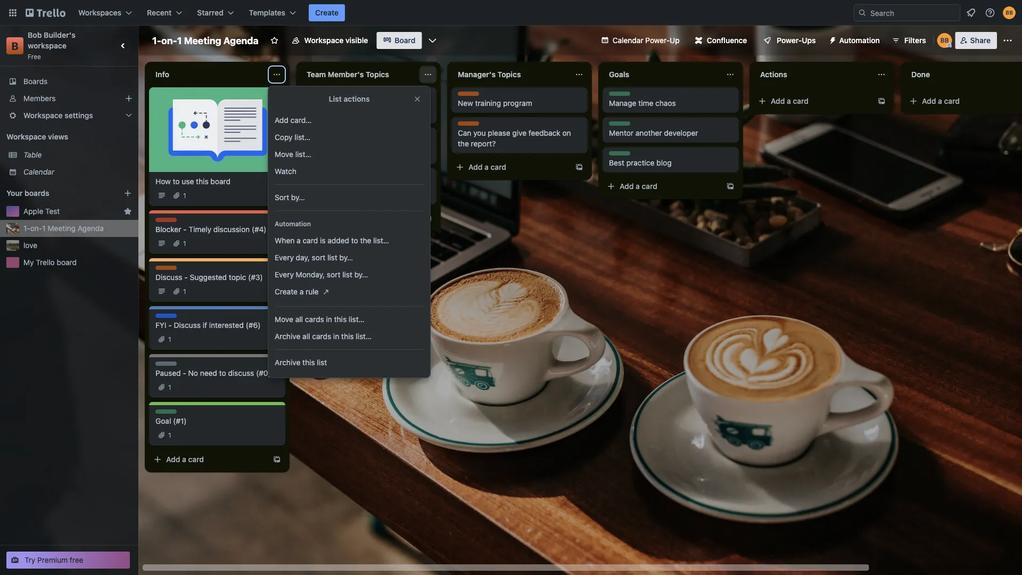 Task type: vqa. For each thing, say whether or not it's contained in the screenshot.
B
yes



Task type: locate. For each thing, give the bounding box(es) containing it.
on- down apple
[[30, 224, 42, 233]]

to right 'need'
[[219, 369, 226, 378]]

0 vertical spatial 1-on-1 meeting agenda
[[152, 35, 259, 46]]

list… down 'move all cards in this list…' link
[[356, 332, 372, 341]]

1 vertical spatial 1-
[[23, 224, 30, 233]]

on right feedback
[[563, 129, 572, 137]]

by… inside "link"
[[340, 253, 353, 262]]

meeting down test
[[48, 224, 76, 233]]

1 archive from the top
[[275, 332, 301, 341]]

automation down search image
[[840, 36, 881, 45]]

- up "color: black, title: "paused"" element
[[168, 321, 172, 330]]

add down "report?"
[[469, 163, 483, 172]]

0 vertical spatial sort
[[312, 253, 326, 262]]

we right velocity
[[420, 180, 430, 189]]

copy
[[275, 133, 293, 142]]

discuss
[[228, 369, 254, 378]]

Done text field
[[906, 66, 1023, 83]]

0 horizontal spatial on
[[370, 99, 378, 108]]

i think we can improve velocity if we make some tooling changes.
[[307, 180, 430, 199]]

0 horizontal spatial the
[[360, 236, 372, 245]]

workspace settings button
[[0, 107, 139, 124]]

1 vertical spatial by…
[[340, 253, 353, 262]]

we right how
[[420, 99, 430, 108]]

list… down card…
[[295, 133, 311, 142]]

1 every from the top
[[275, 253, 294, 262]]

1 vertical spatial color: red, title: "blocker" element
[[156, 218, 179, 226]]

1 vertical spatial calendar
[[23, 168, 54, 176]]

0 horizontal spatial calendar
[[23, 168, 54, 176]]

archive this list
[[275, 358, 327, 367]]

workspace visible
[[305, 36, 368, 45]]

add a card button
[[754, 93, 874, 110], [906, 93, 1023, 110], [452, 159, 571, 176], [603, 178, 722, 195], [149, 451, 269, 468]]

1- inside the 'board name' text field
[[152, 35, 161, 46]]

a inside "link"
[[300, 287, 304, 296]]

blocker for blocker
[[156, 218, 179, 226]]

to right added
[[352, 236, 358, 245]]

manage
[[609, 99, 637, 108]]

- inside paused paused - no need to discuss (#0)
[[183, 369, 186, 378]]

how
[[156, 177, 171, 186]]

cards up archive all cards in this list…
[[305, 315, 324, 324]]

is inside blocker the team is stuck on x, how can we move forward?
[[341, 99, 347, 108]]

sort down every day, sort list by… "link"
[[327, 270, 341, 279]]

0 horizontal spatial in
[[326, 315, 332, 324]]

0 vertical spatial in
[[326, 315, 332, 324]]

card down actions text field
[[794, 97, 809, 105]]

this
[[196, 177, 209, 186], [334, 315, 347, 324], [342, 332, 354, 341], [303, 358, 315, 367]]

cards for move
[[305, 315, 324, 324]]

power- up actions
[[777, 36, 803, 45]]

topics up x,
[[366, 70, 389, 79]]

goal inside goal best practice blog
[[609, 152, 623, 159]]

0 vertical spatial can
[[406, 99, 418, 108]]

we up the some
[[330, 180, 340, 189]]

Info text field
[[149, 66, 266, 83]]

a down done text field
[[939, 97, 943, 105]]

card down "report?"
[[491, 163, 507, 172]]

0 vertical spatial color: red, title: "blocker" element
[[307, 92, 330, 100]]

create from template… image
[[878, 97, 887, 105], [575, 163, 584, 172], [424, 214, 433, 223], [273, 456, 281, 464]]

2 fyi from the top
[[156, 321, 166, 330]]

no
[[188, 369, 198, 378]]

goals
[[360, 139, 379, 148]]

0 horizontal spatial is
[[320, 236, 326, 245]]

color: green, title: "goal" element down 'goals'
[[609, 92, 631, 100]]

add board image
[[124, 189, 132, 198]]

0 vertical spatial on
[[370, 99, 378, 108]]

1 vertical spatial agenda
[[78, 224, 104, 233]]

time
[[639, 99, 654, 108]]

0 vertical spatial archive
[[275, 332, 301, 341]]

1 horizontal spatial 1-on-1 meeting agenda
[[152, 35, 259, 46]]

card down 'goal (#1)' link on the bottom left of page
[[188, 455, 204, 464]]

0 vertical spatial list
[[328, 253, 338, 262]]

love link
[[23, 240, 132, 251]]

how to use this board link
[[156, 176, 279, 187]]

add a card for info
[[166, 455, 204, 464]]

color: red, title: "blocker" element for blocker - timely discussion (#4)
[[156, 218, 179, 226]]

0 vertical spatial on-
[[161, 35, 177, 46]]

add a card button down 'goal (#1)' link on the bottom left of page
[[149, 451, 269, 468]]

workspace navigation collapse icon image
[[116, 38, 131, 53]]

add a card down done
[[923, 97, 961, 105]]

by…
[[291, 193, 305, 202], [340, 253, 353, 262], [355, 270, 368, 279]]

0 horizontal spatial sort
[[312, 253, 326, 262]]

meeting down 'starred'
[[184, 35, 221, 46]]

1 vertical spatial move
[[275, 315, 294, 324]]

archive down archive all cards in this list…
[[275, 358, 301, 367]]

0 vertical spatial by…
[[291, 193, 305, 202]]

1 horizontal spatial color: red, title: "blocker" element
[[307, 92, 330, 100]]

a
[[788, 97, 792, 105], [939, 97, 943, 105], [485, 163, 489, 172], [636, 182, 640, 191], [297, 236, 301, 245], [300, 287, 304, 296], [182, 455, 186, 464]]

color: green, title: "goal" element down "color: black, title: "paused"" element
[[156, 410, 177, 418]]

all for archive
[[303, 332, 310, 341]]

the right for at top left
[[392, 139, 404, 148]]

color: orange, title: "discuss" element down new
[[458, 121, 482, 129]]

your
[[6, 189, 23, 198]]

1 vertical spatial every
[[275, 270, 294, 279]]

0 vertical spatial automation
[[840, 36, 881, 45]]

1 down the goal goal (#1)
[[168, 432, 171, 439]]

i've drafted my goals for the next few months. any feedback? link
[[307, 139, 430, 160]]

add for manager's topics
[[469, 163, 483, 172]]

2 vertical spatial by…
[[355, 270, 368, 279]]

on left x,
[[370, 99, 378, 108]]

try premium free button
[[6, 552, 130, 569]]

calendar link
[[23, 167, 132, 177]]

archive this list link
[[269, 354, 430, 371]]

1- down recent
[[152, 35, 161, 46]]

archive
[[275, 332, 301, 341], [275, 358, 301, 367]]

this down archive all cards in this list…
[[303, 358, 315, 367]]

to left the use
[[173, 177, 180, 186]]

workspace down create button
[[305, 36, 344, 45]]

1 horizontal spatial by…
[[340, 253, 353, 262]]

search image
[[859, 9, 867, 17]]

2 vertical spatial workspace
[[6, 132, 46, 141]]

list… up archive all cards in this list… "link"
[[349, 315, 365, 324]]

every monday, sort list by…
[[275, 270, 368, 279]]

- left 'timely'
[[183, 225, 187, 234]]

1 vertical spatial create
[[275, 287, 298, 296]]

create a rule link
[[269, 283, 430, 302]]

card for actions
[[794, 97, 809, 105]]

workspace settings
[[23, 111, 93, 120]]

1 horizontal spatial power-
[[777, 36, 803, 45]]

1 horizontal spatial automation
[[840, 36, 881, 45]]

move down copy
[[275, 150, 294, 159]]

0 vertical spatial create
[[315, 8, 339, 17]]

sort by…
[[275, 193, 305, 202]]

1 vertical spatial can
[[342, 180, 354, 189]]

cards for archive
[[312, 332, 331, 341]]

color: green, title: "goal" element down manage
[[609, 121, 631, 129]]

on
[[370, 99, 378, 108], [563, 129, 572, 137]]

list down when a card is added to the list…
[[328, 253, 338, 262]]

topics inside "text box"
[[366, 70, 389, 79]]

automation up when
[[275, 220, 311, 227]]

create from template… image for info
[[273, 456, 281, 464]]

confluence icon image
[[696, 37, 703, 44]]

any
[[351, 150, 364, 159]]

2 vertical spatial to
[[219, 369, 226, 378]]

2 archive from the top
[[275, 358, 301, 367]]

- for discuss
[[184, 273, 188, 282]]

added
[[328, 236, 350, 245]]

list down every day, sort list by… "link"
[[343, 270, 353, 279]]

2 paused from the top
[[156, 369, 181, 378]]

primary element
[[0, 0, 1023, 26]]

how to use this board
[[156, 177, 231, 186]]

another
[[636, 129, 663, 137]]

1 horizontal spatial the
[[392, 139, 404, 148]]

0 vertical spatial to
[[173, 177, 180, 186]]

- inside the fyi fyi - discuss if interested (#6)
[[168, 321, 172, 330]]

a left "rule"
[[300, 287, 304, 296]]

1 horizontal spatial calendar
[[613, 36, 644, 45]]

if inside the fyi fyi - discuss if interested (#6)
[[203, 321, 207, 330]]

0 vertical spatial workspace
[[305, 36, 344, 45]]

0 horizontal spatial 1-on-1 meeting agenda
[[23, 224, 104, 233]]

add down the (#1)
[[166, 455, 180, 464]]

goal inside goal manage time chaos
[[609, 92, 623, 100]]

board
[[395, 36, 416, 45]]

workspace down members
[[23, 111, 63, 120]]

list for every day, sort list by…
[[328, 253, 338, 262]]

1 vertical spatial 1-on-1 meeting agenda
[[23, 224, 104, 233]]

sort inside "link"
[[312, 253, 326, 262]]

color: red, title: "blocker" element
[[307, 92, 330, 100], [156, 218, 179, 226]]

board down "love" link
[[57, 258, 77, 267]]

1 vertical spatial all
[[303, 332, 310, 341]]

calendar power-up link
[[595, 32, 687, 49]]

discuss inside discuss can you please give feedback on the report?
[[458, 122, 482, 129]]

color: green, title: "goal" element
[[609, 92, 631, 100], [609, 121, 631, 129], [609, 151, 631, 159], [156, 410, 177, 418]]

in
[[326, 315, 332, 324], [333, 332, 340, 341]]

create inside create button
[[315, 8, 339, 17]]

1 horizontal spatial agenda
[[224, 35, 259, 46]]

settings
[[65, 111, 93, 120]]

Search field
[[867, 5, 961, 21]]

1 vertical spatial on
[[563, 129, 572, 137]]

archive for archive this list
[[275, 358, 301, 367]]

can
[[406, 99, 418, 108], [342, 180, 354, 189]]

0 horizontal spatial topics
[[366, 70, 389, 79]]

2 move from the top
[[275, 315, 294, 324]]

board
[[211, 177, 231, 186], [57, 258, 77, 267]]

share button
[[956, 32, 998, 49]]

1 down "color: black, title: "paused"" element
[[168, 384, 171, 391]]

all inside "link"
[[303, 332, 310, 341]]

create inside create a rule "link"
[[275, 287, 298, 296]]

color: red, title: "blocker" element up move
[[307, 92, 330, 100]]

by… for day,
[[340, 253, 353, 262]]

meeting
[[184, 35, 221, 46], [48, 224, 76, 233]]

list inside archive this list link
[[317, 358, 327, 367]]

cards
[[305, 315, 324, 324], [312, 332, 331, 341]]

goal for mentor another developer
[[609, 122, 623, 129]]

color: orange, title: "discuss" element down manager's
[[458, 92, 482, 100]]

list inside every monday, sort list by… link
[[343, 270, 353, 279]]

1 vertical spatial list
[[343, 270, 353, 279]]

list down archive all cards in this list…
[[317, 358, 327, 367]]

1 vertical spatial meeting
[[48, 224, 76, 233]]

automation inside button
[[840, 36, 881, 45]]

is for added
[[320, 236, 326, 245]]

color: orange, title: "discuss" element up few
[[307, 132, 331, 140]]

card down practice
[[642, 182, 658, 191]]

discuss can you please give feedback on the report?
[[458, 122, 572, 148]]

1 vertical spatial if
[[203, 321, 207, 330]]

1-on-1 meeting agenda link
[[23, 223, 132, 234]]

1 horizontal spatial in
[[333, 332, 340, 341]]

1 horizontal spatial create
[[315, 8, 339, 17]]

add a card button down blog
[[603, 178, 722, 195]]

every for every monday, sort list by…
[[275, 270, 294, 279]]

1 vertical spatial board
[[57, 258, 77, 267]]

show menu image
[[1003, 35, 1014, 46]]

2 power- from the left
[[777, 36, 803, 45]]

cards inside "link"
[[312, 332, 331, 341]]

1 paused from the top
[[156, 362, 178, 370]]

your boards
[[6, 189, 49, 198]]

1 vertical spatial is
[[320, 236, 326, 245]]

add a card for goals
[[620, 182, 658, 191]]

if right velocity
[[414, 180, 418, 189]]

monday,
[[296, 270, 325, 279]]

blocker
[[307, 92, 330, 100], [156, 218, 179, 226], [156, 225, 181, 234]]

add a card down "report?"
[[469, 163, 507, 172]]

color: orange, title: "discuss" element for i've
[[307, 132, 331, 140]]

create from template… image for actions
[[878, 97, 887, 105]]

- left no
[[183, 369, 186, 378]]

by… down when a card is added to the list… link
[[340, 253, 353, 262]]

calendar down table
[[23, 168, 54, 176]]

create from template… image
[[727, 182, 735, 191]]

manager's
[[458, 70, 496, 79]]

add a card for manager's topics
[[469, 163, 507, 172]]

discussion
[[214, 225, 250, 234]]

can up sort by… link
[[342, 180, 354, 189]]

0 horizontal spatial on-
[[30, 224, 42, 233]]

board right the use
[[211, 177, 231, 186]]

i think we can improve velocity if we make some tooling changes. link
[[307, 179, 430, 200]]

0 vertical spatial if
[[414, 180, 418, 189]]

1-on-1 meeting agenda down 'starred'
[[152, 35, 259, 46]]

workspace inside popup button
[[23, 111, 63, 120]]

- for blocker
[[183, 225, 187, 234]]

in inside "link"
[[333, 332, 340, 341]]

color: green, title: "goal" element for mentor
[[609, 121, 631, 129]]

0 horizontal spatial agenda
[[78, 224, 104, 233]]

add a card down actions
[[771, 97, 809, 105]]

0 horizontal spatial color: red, title: "blocker" element
[[156, 218, 179, 226]]

the down can
[[458, 139, 469, 148]]

1-on-1 meeting agenda down apple test link
[[23, 224, 104, 233]]

0 horizontal spatial automation
[[275, 220, 311, 227]]

1 topics from the left
[[366, 70, 389, 79]]

color: red, title: "blocker" element for the team is stuck on x, how can we move forward?
[[307, 92, 330, 100]]

add a card button down "can you please give feedback on the report?" link
[[452, 159, 571, 176]]

discuss inside discuss i've drafted my goals for the next few months. any feedback?
[[307, 133, 331, 140]]

agenda left star or unstar board icon
[[224, 35, 259, 46]]

every inside "link"
[[275, 253, 294, 262]]

1 horizontal spatial on
[[563, 129, 572, 137]]

blocker for the
[[307, 92, 330, 100]]

by… for monday,
[[355, 270, 368, 279]]

to inside how to use this board link
[[173, 177, 180, 186]]

apple test
[[23, 207, 60, 216]]

cards down move all cards in this list…
[[312, 332, 331, 341]]

1- up the love
[[23, 224, 30, 233]]

1 vertical spatial to
[[352, 236, 358, 245]]

0 horizontal spatial power-
[[646, 36, 670, 45]]

stuck
[[349, 99, 368, 108]]

create up workspace visible button
[[315, 8, 339, 17]]

1-
[[152, 35, 161, 46], [23, 224, 30, 233]]

1 vertical spatial sort
[[327, 270, 341, 279]]

0 horizontal spatial can
[[342, 180, 354, 189]]

1 horizontal spatial can
[[406, 99, 418, 108]]

every monday, sort list by… link
[[269, 266, 430, 283]]

color: orange, title: "discuss" element
[[458, 92, 482, 100], [458, 121, 482, 129], [307, 132, 331, 140], [156, 266, 180, 274]]

workspace inside button
[[305, 36, 344, 45]]

discuss inside the fyi fyi - discuss if interested (#6)
[[174, 321, 201, 330]]

to inside when a card is added to the list… link
[[352, 236, 358, 245]]

(#6)
[[246, 321, 261, 330]]

goal inside "goal mentor another developer"
[[609, 122, 623, 129]]

all down move all cards in this list…
[[303, 332, 310, 341]]

1 vertical spatial workspace
[[23, 111, 63, 120]]

add a card button for manager's topics
[[452, 159, 571, 176]]

color: green, title: "goal" element for manage
[[609, 92, 631, 100]]

if
[[414, 180, 418, 189], [203, 321, 207, 330]]

on inside discuss can you please give feedback on the report?
[[563, 129, 572, 137]]

discuss for i've
[[307, 133, 331, 140]]

by… right the sort
[[291, 193, 305, 202]]

1 down color: blue, title: "fyi" element
[[168, 336, 171, 343]]

calendar
[[613, 36, 644, 45], [23, 168, 54, 176]]

1 inside the 'board name' text field
[[177, 35, 182, 46]]

0 vertical spatial every
[[275, 253, 294, 262]]

discuss inside discuss new training program
[[458, 92, 482, 100]]

0 vertical spatial is
[[341, 99, 347, 108]]

1 horizontal spatial is
[[341, 99, 347, 108]]

can right how
[[406, 99, 418, 108]]

calendar up 'goals'
[[613, 36, 644, 45]]

sort right 'day,'
[[312, 253, 326, 262]]

topics up discuss new training program
[[498, 70, 521, 79]]

0 vertical spatial board
[[211, 177, 231, 186]]

0 vertical spatial move
[[275, 150, 294, 159]]

- inside discuss discuss - suggested topic (#3)
[[184, 273, 188, 282]]

Team Member's Topics text field
[[300, 66, 418, 83]]

- inside blocker blocker - timely discussion (#4)
[[183, 225, 187, 234]]

workspaces
[[78, 8, 121, 17]]

list inside every day, sort list by… "link"
[[328, 253, 338, 262]]

meeting inside the 'board name' text field
[[184, 35, 221, 46]]

share
[[971, 36, 991, 45]]

2 every from the top
[[275, 270, 294, 279]]

all for move
[[296, 315, 303, 324]]

card for goals
[[642, 182, 658, 191]]

1 horizontal spatial sort
[[327, 270, 341, 279]]

1 vertical spatial archive
[[275, 358, 301, 367]]

1 horizontal spatial if
[[414, 180, 418, 189]]

archive inside "link"
[[275, 332, 301, 341]]

0 vertical spatial cards
[[305, 315, 324, 324]]

0 horizontal spatial by…
[[291, 193, 305, 202]]

add a card button for goals
[[603, 178, 722, 195]]

the inside discuss i've drafted my goals for the next few months. any feedback?
[[392, 139, 404, 148]]

card up every day, sort list by…
[[303, 236, 318, 245]]

developer
[[665, 129, 699, 137]]

every day, sort list by… link
[[269, 249, 430, 266]]

blog
[[657, 159, 672, 167]]

(#0)
[[256, 369, 271, 378]]

blocker inside blocker the team is stuck on x, how can we move forward?
[[307, 92, 330, 100]]

every for every day, sort list by…
[[275, 253, 294, 262]]

1 horizontal spatial topics
[[498, 70, 521, 79]]

day,
[[296, 253, 310, 262]]

1 vertical spatial cards
[[312, 332, 331, 341]]

to inside paused paused - no need to discuss (#0)
[[219, 369, 226, 378]]

add a card down the (#1)
[[166, 455, 204, 464]]

add a card
[[771, 97, 809, 105], [923, 97, 961, 105], [469, 163, 507, 172], [620, 182, 658, 191], [166, 455, 204, 464]]

add a card for actions
[[771, 97, 809, 105]]

1 horizontal spatial to
[[219, 369, 226, 378]]

color: orange, title: "discuss" element for can
[[458, 121, 482, 129]]

1 vertical spatial in
[[333, 332, 340, 341]]

blocker the team is stuck on x, how can we move forward?
[[307, 92, 430, 118]]

discuss for new
[[458, 92, 482, 100]]

2 topics from the left
[[498, 70, 521, 79]]

in for archive all cards in this list…
[[333, 332, 340, 341]]

list…
[[295, 133, 311, 142], [296, 150, 311, 159], [374, 236, 389, 245], [349, 315, 365, 324], [356, 332, 372, 341]]

0 vertical spatial 1-
[[152, 35, 161, 46]]

members
[[23, 94, 56, 103]]

1 horizontal spatial meeting
[[184, 35, 221, 46]]

1-on-1 meeting agenda inside the 'board name' text field
[[152, 35, 259, 46]]

1 move from the top
[[275, 150, 294, 159]]

Manager's Topics text field
[[452, 66, 569, 83]]

trello
[[36, 258, 55, 267]]

0 horizontal spatial if
[[203, 321, 207, 330]]

0 horizontal spatial create
[[275, 287, 298, 296]]

- left suggested
[[184, 273, 188, 282]]

make
[[307, 190, 325, 199]]

color: green, title: "goal" element for best
[[609, 151, 631, 159]]

2 horizontal spatial the
[[458, 139, 469, 148]]

0 vertical spatial calendar
[[613, 36, 644, 45]]

in down 'move all cards in this list…' link
[[333, 332, 340, 341]]

boards
[[23, 77, 48, 86]]

goal
[[609, 92, 623, 100], [609, 122, 623, 129], [609, 152, 623, 159], [156, 410, 170, 418], [156, 417, 171, 426]]

color: orange, title: "discuss" element for new
[[458, 92, 482, 100]]

2 horizontal spatial to
[[352, 236, 358, 245]]

my trello board link
[[23, 257, 132, 268]]

add up copy
[[275, 116, 289, 125]]

1 horizontal spatial 1-
[[152, 35, 161, 46]]

customize views image
[[428, 35, 438, 46]]

topics inside text field
[[498, 70, 521, 79]]

1 horizontal spatial on-
[[161, 35, 177, 46]]

0 vertical spatial meeting
[[184, 35, 221, 46]]

0 horizontal spatial to
[[173, 177, 180, 186]]

1 vertical spatial on-
[[30, 224, 42, 233]]

sort for monday,
[[327, 270, 341, 279]]

this member is an admin of this board. image
[[948, 43, 952, 48]]

1 down recent dropdown button
[[177, 35, 182, 46]]

you
[[474, 129, 486, 137]]

1 power- from the left
[[646, 36, 670, 45]]

starred icon image
[[124, 207, 132, 216]]

2 vertical spatial list
[[317, 358, 327, 367]]

0 vertical spatial agenda
[[224, 35, 259, 46]]

create from template… image for team member's topics
[[424, 214, 433, 223]]

list for every monday, sort list by…
[[343, 270, 353, 279]]

agenda up "love" link
[[78, 224, 104, 233]]

2 horizontal spatial by…
[[355, 270, 368, 279]]

0 vertical spatial all
[[296, 315, 303, 324]]

color: red, title: "blocker" element left 'timely'
[[156, 218, 179, 226]]

add a card button down actions text field
[[754, 93, 874, 110]]

the up every day, sort list by… "link"
[[360, 236, 372, 245]]

this inside "link"
[[342, 332, 354, 341]]

power- up goals text field at the top right of page
[[646, 36, 670, 45]]



Task type: describe. For each thing, give the bounding box(es) containing it.
discuss discuss - suggested topic (#3)
[[156, 266, 263, 282]]

create for create a rule
[[275, 287, 298, 296]]

archive for archive all cards in this list…
[[275, 332, 301, 341]]

try premium free
[[25, 556, 83, 565]]

fyi - discuss if interested (#6) link
[[156, 320, 279, 331]]

back to home image
[[26, 4, 66, 21]]

sort for day,
[[312, 253, 326, 262]]

- for fyi
[[168, 321, 172, 330]]

can inside blocker the team is stuck on x, how can we move forward?
[[406, 99, 418, 108]]

boards link
[[0, 73, 139, 90]]

list
[[329, 95, 342, 103]]

actions
[[344, 95, 370, 103]]

in for move all cards in this list…
[[326, 315, 332, 324]]

give
[[513, 129, 527, 137]]

the for list…
[[360, 236, 372, 245]]

best practice blog link
[[609, 158, 733, 168]]

forward?
[[327, 109, 358, 118]]

add a card button for actions
[[754, 93, 874, 110]]

is for stuck
[[341, 99, 347, 108]]

free
[[28, 53, 41, 60]]

move
[[307, 109, 325, 118]]

on inside blocker the team is stuck on x, how can we move forward?
[[370, 99, 378, 108]]

sm image
[[825, 32, 840, 47]]

list actions
[[329, 95, 370, 103]]

move list…
[[275, 150, 311, 159]]

1 horizontal spatial board
[[211, 177, 231, 186]]

create button
[[309, 4, 345, 21]]

new
[[458, 99, 474, 108]]

rule
[[306, 287, 319, 296]]

1 down the use
[[183, 192, 186, 199]]

some
[[327, 190, 346, 199]]

1 down discuss discuss - suggested topic (#3)
[[183, 288, 186, 295]]

please
[[488, 129, 511, 137]]

a down the (#1)
[[182, 455, 186, 464]]

my trello board
[[23, 258, 77, 267]]

color: blue, title: "fyi" element
[[156, 314, 177, 322]]

move all cards in this list…
[[275, 315, 365, 324]]

archive all cards in this list…
[[275, 332, 372, 341]]

velocity
[[385, 180, 412, 189]]

think
[[311, 180, 328, 189]]

bob builder (bobbuilder40) image
[[938, 33, 953, 48]]

calendar for calendar
[[23, 168, 54, 176]]

add for info
[[166, 455, 180, 464]]

watch link
[[269, 163, 430, 180]]

create for create
[[315, 8, 339, 17]]

templates
[[249, 8, 286, 17]]

topic
[[229, 273, 246, 282]]

0 horizontal spatial meeting
[[48, 224, 76, 233]]

if inside i think we can improve velocity if we make some tooling changes.
[[414, 180, 418, 189]]

b
[[11, 39, 18, 52]]

confluence
[[707, 36, 748, 45]]

to for when a card is added to the list…
[[352, 236, 358, 245]]

workspace for workspace settings
[[23, 111, 63, 120]]

team member's topics
[[307, 70, 389, 79]]

templates button
[[243, 4, 303, 21]]

goal mentor another developer
[[609, 122, 699, 137]]

the inside discuss can you please give feedback on the report?
[[458, 139, 469, 148]]

list… up every day, sort list by… "link"
[[374, 236, 389, 245]]

goal for best practice blog
[[609, 152, 623, 159]]

months.
[[321, 150, 349, 159]]

bob builder's workspace link
[[28, 31, 77, 50]]

discuss for can
[[458, 122, 482, 129]]

Board name text field
[[147, 32, 264, 49]]

1 down apple test
[[42, 224, 46, 233]]

add card… link
[[269, 112, 430, 129]]

Actions text field
[[754, 66, 872, 83]]

1 vertical spatial automation
[[275, 220, 311, 227]]

calendar for calendar power-up
[[613, 36, 644, 45]]

workspace for workspace visible
[[305, 36, 344, 45]]

color: black, title: "paused" element
[[156, 362, 178, 370]]

timely
[[189, 225, 212, 234]]

free
[[70, 556, 83, 565]]

workspace views
[[6, 132, 68, 141]]

program
[[504, 99, 533, 108]]

- for paused
[[183, 369, 186, 378]]

star or unstar board image
[[270, 36, 279, 45]]

discuss for discuss
[[156, 266, 180, 274]]

goal manage time chaos
[[609, 92, 677, 108]]

every day, sort list by…
[[275, 253, 353, 262]]

when a card is added to the list…
[[275, 236, 389, 245]]

power- inside button
[[777, 36, 803, 45]]

create a rule
[[275, 287, 319, 296]]

the for next
[[392, 139, 404, 148]]

a right when
[[297, 236, 301, 245]]

builder's
[[44, 31, 76, 39]]

starred
[[197, 8, 224, 17]]

up
[[670, 36, 680, 45]]

views
[[48, 132, 68, 141]]

paused - no need to discuss (#0) link
[[156, 368, 279, 379]]

i
[[307, 180, 309, 189]]

power-ups button
[[756, 32, 823, 49]]

list… down i've
[[296, 150, 311, 159]]

team
[[322, 99, 339, 108]]

new training program link
[[458, 98, 582, 109]]

goal for manage time chaos
[[609, 92, 623, 100]]

add card…
[[275, 116, 312, 125]]

0 horizontal spatial board
[[57, 258, 77, 267]]

this right the use
[[196, 177, 209, 186]]

add for actions
[[771, 97, 786, 105]]

power-ups
[[777, 36, 817, 45]]

add for goals
[[620, 182, 634, 191]]

visible
[[346, 36, 368, 45]]

on- inside the 'board name' text field
[[161, 35, 177, 46]]

automation button
[[825, 32, 887, 49]]

add a card button down done text field
[[906, 93, 1023, 110]]

goal best practice blog
[[609, 152, 672, 167]]

move for move list…
[[275, 150, 294, 159]]

card for manager's topics
[[491, 163, 507, 172]]

copy list… link
[[269, 129, 430, 146]]

mentor
[[609, 129, 634, 137]]

card for info
[[188, 455, 204, 464]]

0 horizontal spatial 1-
[[23, 224, 30, 233]]

my
[[23, 258, 34, 267]]

need
[[200, 369, 217, 378]]

0 notifications image
[[965, 6, 978, 19]]

love
[[23, 241, 37, 250]]

color: orange, title: "discuss" element left suggested
[[156, 266, 180, 274]]

bob builder (bobbuilder40) image
[[1004, 6, 1017, 19]]

open information menu image
[[986, 7, 996, 18]]

a down actions
[[788, 97, 792, 105]]

we inside blocker the team is stuck on x, how can we move forward?
[[420, 99, 430, 108]]

1 down blocker blocker - timely discussion (#4)
[[183, 240, 186, 247]]

recent
[[147, 8, 172, 17]]

table link
[[23, 150, 132, 160]]

card down done text field
[[945, 97, 961, 105]]

agenda inside the 'board name' text field
[[224, 35, 259, 46]]

can
[[458, 129, 472, 137]]

your boards with 4 items element
[[6, 187, 108, 200]]

1 fyi from the top
[[156, 314, 165, 322]]

Goals text field
[[603, 66, 720, 83]]

when a card is added to the list… link
[[269, 232, 430, 249]]

to for paused paused - no need to discuss (#0)
[[219, 369, 226, 378]]

feedback
[[529, 129, 561, 137]]

copy list…
[[275, 133, 311, 142]]

workspaces button
[[72, 4, 139, 21]]

ups
[[803, 36, 817, 45]]

how
[[389, 99, 404, 108]]

this up archive all cards in this list… "link"
[[334, 315, 347, 324]]

interested
[[209, 321, 244, 330]]

changes.
[[374, 190, 405, 199]]

boards
[[25, 189, 49, 198]]

manage time chaos link
[[609, 98, 733, 109]]

can inside i think we can improve velocity if we make some tooling changes.
[[342, 180, 354, 189]]

suggested
[[190, 273, 227, 282]]

create from template… image for manager's topics
[[575, 163, 584, 172]]

card…
[[291, 116, 312, 125]]

mentor another developer link
[[609, 128, 733, 139]]

add down done
[[923, 97, 937, 105]]

a down "report?"
[[485, 163, 489, 172]]

i've
[[307, 139, 319, 148]]

list… inside "link"
[[356, 332, 372, 341]]

a down practice
[[636, 182, 640, 191]]

add a card button for info
[[149, 451, 269, 468]]

next
[[406, 139, 420, 148]]

workspace for workspace views
[[6, 132, 46, 141]]

when
[[275, 236, 295, 245]]

move for move all cards in this list…
[[275, 315, 294, 324]]



